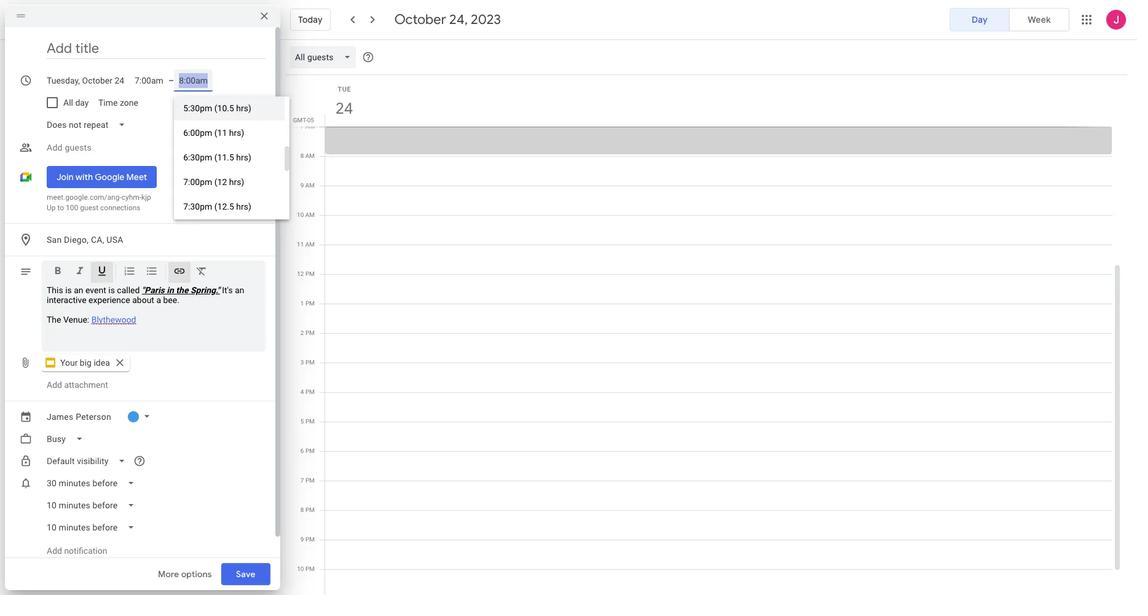 Task type: vqa. For each thing, say whether or not it's contained in the screenshot.
28, today ELEMENT
no



Task type: describe. For each thing, give the bounding box(es) containing it.
october
[[395, 11, 446, 28]]

tue 24
[[335, 85, 352, 119]]

5:30pm (10.5 hrs)
[[183, 103, 251, 113]]

guests
[[65, 143, 92, 152]]

james
[[47, 412, 73, 422]]

san
[[47, 235, 62, 245]]

(11
[[214, 128, 227, 138]]

idea
[[94, 358, 110, 368]]

pm for 8 pm
[[306, 507, 315, 513]]

5:30pm (10.5 hrs) option
[[174, 96, 285, 121]]

8 am
[[300, 152, 315, 159]]

(11.5
[[214, 152, 234, 162]]

the
[[176, 285, 188, 295]]

your big idea link
[[42, 354, 130, 371]]

7:00pm
[[183, 177, 212, 187]]

24 grid
[[285, 75, 1123, 595]]

add for add guests
[[47, 143, 63, 152]]

5:30pm
[[183, 103, 212, 113]]

ca,
[[91, 235, 104, 245]]

2 is from the left
[[108, 285, 115, 295]]

tuesday, october 24 element
[[330, 95, 358, 123]]

tue
[[338, 85, 351, 93]]

add guests button
[[42, 136, 266, 159]]

time
[[99, 98, 118, 108]]

pm for 1 pm
[[306, 300, 315, 307]]

10 for 10 am
[[297, 212, 304, 218]]

6:00pm
[[183, 128, 212, 138]]

guest
[[80, 204, 98, 212]]

pm for 3 pm
[[306, 359, 315, 366]]

24,
[[449, 11, 468, 28]]

up
[[47, 204, 56, 212]]

Day radio
[[950, 8, 1010, 31]]

7 for 7 am
[[300, 123, 304, 130]]

it's an interactive experience about a bee.
[[47, 285, 244, 305]]

usa
[[107, 235, 123, 245]]

11 am
[[297, 241, 315, 248]]

5 pm
[[301, 418, 315, 425]]

pm for 4 pm
[[306, 389, 315, 395]]

spring."
[[191, 285, 220, 295]]

join
[[57, 172, 73, 183]]

End time text field
[[179, 73, 208, 88]]

add notification button
[[42, 536, 112, 566]]

cyhm-
[[122, 193, 141, 202]]

your big idea
[[60, 358, 110, 368]]

underline image
[[96, 265, 108, 279]]

7 pm
[[301, 477, 315, 484]]

7 am
[[300, 123, 315, 130]]

24 column header
[[325, 75, 1113, 127]]

gmt-05
[[293, 117, 314, 124]]

–
[[168, 76, 174, 85]]

24
[[335, 98, 352, 119]]

(12.5
[[214, 202, 234, 212]]

6
[[301, 448, 304, 454]]

connections
[[100, 204, 141, 212]]

11
[[297, 241, 304, 248]]

today
[[298, 14, 323, 25]]

event
[[85, 285, 106, 295]]

9 pm
[[301, 536, 315, 543]]

pm for 7 pm
[[306, 477, 315, 484]]

san diego, ca, usa
[[47, 235, 123, 245]]

to
[[57, 204, 64, 212]]

kjp
[[141, 193, 151, 202]]

10 am
[[297, 212, 315, 218]]

Start time text field
[[135, 73, 164, 88]]

all day
[[63, 98, 89, 108]]

experience
[[89, 295, 130, 305]]

big
[[80, 358, 92, 368]]

an inside it's an interactive experience about a bee.
[[235, 285, 244, 295]]

(10.5
[[214, 103, 234, 113]]

1 an from the left
[[74, 285, 83, 295]]

9 for 9 am
[[300, 182, 304, 189]]

7:00pm (12 hrs) option
[[174, 170, 285, 194]]

james peterson
[[47, 412, 111, 422]]

meet
[[126, 172, 147, 183]]

8 for 8 pm
[[301, 507, 304, 513]]

12 pm
[[297, 271, 315, 277]]

1 pm
[[301, 300, 315, 307]]

all
[[63, 98, 73, 108]]

time zone button
[[94, 92, 143, 114]]

bee.
[[163, 295, 179, 305]]

hrs) for 6:00pm (11 hrs)
[[229, 128, 244, 138]]

hrs) for 7:30pm (12.5 hrs)
[[236, 202, 251, 212]]

9 am
[[300, 182, 315, 189]]

san diego, ca, usa button
[[42, 229, 266, 251]]

blythewood link
[[91, 315, 136, 325]]

pm for 2 pm
[[306, 330, 315, 336]]

am for 8 am
[[305, 152, 315, 159]]

the
[[47, 315, 61, 325]]

it's
[[222, 285, 233, 295]]

8 for 8 am
[[300, 152, 304, 159]]

your
[[60, 358, 78, 368]]

insert link image
[[173, 265, 186, 279]]

6:30pm
[[183, 152, 212, 162]]

week
[[1028, 14, 1051, 25]]

am for 10 am
[[305, 212, 315, 218]]

this is an event is called "paris in the spring."
[[47, 285, 220, 295]]

peterson
[[76, 412, 111, 422]]

time zone
[[99, 98, 139, 108]]

Add title text field
[[47, 39, 266, 58]]

join with google meet
[[57, 172, 147, 183]]

google
[[95, 172, 124, 183]]

end time list box
[[174, 96, 290, 243]]



Task type: locate. For each thing, give the bounding box(es) containing it.
pm down 6 pm
[[306, 477, 315, 484]]

this
[[47, 285, 63, 295]]

am up '9 am'
[[305, 152, 315, 159]]

with
[[75, 172, 93, 183]]

add down your
[[47, 380, 62, 390]]

bold image
[[52, 265, 64, 279]]

am for 7 am
[[305, 123, 315, 130]]

3 pm
[[301, 359, 315, 366]]

am down '9 am'
[[305, 212, 315, 218]]

7:30pm
[[183, 202, 212, 212]]

october 24, 2023
[[395, 11, 501, 28]]

2 pm from the top
[[306, 300, 315, 307]]

add for add attachment
[[47, 380, 62, 390]]

venue:
[[63, 315, 89, 325]]

add for add notification
[[47, 546, 62, 556]]

10 down the 9 pm
[[297, 566, 304, 572]]

hrs)
[[236, 103, 251, 113], [229, 128, 244, 138], [236, 152, 251, 162], [229, 177, 244, 187], [236, 202, 251, 212]]

6 pm from the top
[[306, 418, 315, 425]]

pm right 4
[[306, 389, 315, 395]]

6:30pm (11.5 hrs) option
[[174, 145, 285, 170]]

hrs) right '(11'
[[229, 128, 244, 138]]

05
[[307, 117, 314, 124]]

blythewood
[[91, 315, 136, 325]]

an left event
[[74, 285, 83, 295]]

diego,
[[64, 235, 89, 245]]

add inside button
[[47, 546, 62, 556]]

3
[[301, 359, 304, 366]]

7:00pm (12 hrs)
[[183, 177, 244, 187]]

add inside dropdown button
[[47, 143, 63, 152]]

meet.google.com/ang-
[[47, 193, 122, 202]]

7 left the 05
[[300, 123, 304, 130]]

4 pm
[[301, 389, 315, 395]]

option group containing day
[[950, 8, 1070, 31]]

10 for 10 pm
[[297, 566, 304, 572]]

9 up 10 am
[[300, 182, 304, 189]]

1 7 from the top
[[300, 123, 304, 130]]

bulleted list image
[[146, 265, 158, 279]]

5 pm from the top
[[306, 389, 315, 395]]

Start date text field
[[47, 73, 125, 88]]

8 pm from the top
[[306, 477, 315, 484]]

hrs) for 6:30pm (11.5 hrs)
[[236, 152, 251, 162]]

3 pm from the top
[[306, 330, 315, 336]]

today button
[[290, 5, 331, 34]]

0 vertical spatial 8
[[300, 152, 304, 159]]

am right the 11
[[305, 241, 315, 248]]

1 vertical spatial 7
[[301, 477, 304, 484]]

1 10 from the top
[[297, 212, 304, 218]]

1
[[301, 300, 304, 307]]

8 pm
[[301, 507, 315, 513]]

add notification
[[47, 546, 107, 556]]

pm right 3
[[306, 359, 315, 366]]

100
[[66, 204, 78, 212]]

2 vertical spatial add
[[47, 546, 62, 556]]

7 for 7 pm
[[301, 477, 304, 484]]

gmt-
[[293, 117, 307, 124]]

am for 9 am
[[305, 182, 315, 189]]

a
[[156, 295, 161, 305]]

1 horizontal spatial is
[[108, 285, 115, 295]]

7:30pm (12.5 hrs)
[[183, 202, 251, 212]]

am down 8 am
[[305, 182, 315, 189]]

6:00pm (11 hrs) option
[[174, 121, 285, 145]]

2 an from the left
[[235, 285, 244, 295]]

is right the this at the left top of page
[[65, 285, 72, 295]]

3 am from the top
[[305, 182, 315, 189]]

pm for 12 pm
[[306, 271, 315, 277]]

attachment
[[64, 380, 108, 390]]

12
[[297, 271, 304, 277]]

2023
[[471, 11, 501, 28]]

add attachment button
[[42, 374, 113, 396]]

an
[[74, 285, 83, 295], [235, 285, 244, 295]]

pm right the 2
[[306, 330, 315, 336]]

pm down the 9 pm
[[306, 566, 315, 572]]

add inside "button"
[[47, 380, 62, 390]]

pm
[[306, 271, 315, 277], [306, 300, 315, 307], [306, 330, 315, 336], [306, 359, 315, 366], [306, 389, 315, 395], [306, 418, 315, 425], [306, 448, 315, 454], [306, 477, 315, 484], [306, 507, 315, 513], [306, 536, 315, 543], [306, 566, 315, 572]]

1 is from the left
[[65, 285, 72, 295]]

pm right 6 at bottom left
[[306, 448, 315, 454]]

0 horizontal spatial an
[[74, 285, 83, 295]]

add left notification
[[47, 546, 62, 556]]

Week radio
[[1010, 8, 1070, 31]]

9 up 10 pm at the left of the page
[[301, 536, 304, 543]]

add left "guests"
[[47, 143, 63, 152]]

add attachment
[[47, 380, 108, 390]]

am up 8 am
[[305, 123, 315, 130]]

1 vertical spatial 9
[[301, 536, 304, 543]]

an right it's
[[235, 285, 244, 295]]

1 am from the top
[[305, 123, 315, 130]]

1 8 from the top
[[300, 152, 304, 159]]

pm for 9 pm
[[306, 536, 315, 543]]

2 pm
[[301, 330, 315, 336]]

1 9 from the top
[[300, 182, 304, 189]]

pm for 5 pm
[[306, 418, 315, 425]]

remove formatting image
[[196, 265, 208, 279]]

called
[[117, 285, 140, 295]]

8 down 7 pm
[[301, 507, 304, 513]]

join with google meet link
[[47, 166, 157, 188]]

the venue: blythewood
[[47, 315, 136, 325]]

meet.google.com/ang-cyhm-kjp up to 100 guest connections
[[47, 193, 151, 212]]

pm right the 1
[[306, 300, 315, 307]]

option
[[174, 219, 285, 243]]

7 pm from the top
[[306, 448, 315, 454]]

4 am from the top
[[305, 212, 315, 218]]

hrs) right (11.5
[[236, 152, 251, 162]]

1 vertical spatial 8
[[301, 507, 304, 513]]

6:00pm (11 hrs)
[[183, 128, 244, 138]]

2 am from the top
[[305, 152, 315, 159]]

9 for 9 pm
[[301, 536, 304, 543]]

1 add from the top
[[47, 143, 63, 152]]

hrs) for 5:30pm (10.5 hrs)
[[236, 103, 251, 113]]

hrs) right (12.5
[[236, 202, 251, 212]]

10 up the 11
[[297, 212, 304, 218]]

10 pm from the top
[[306, 536, 315, 543]]

about
[[132, 295, 154, 305]]

Description text field
[[47, 285, 261, 347]]

0 vertical spatial 7
[[300, 123, 304, 130]]

day
[[75, 98, 89, 108]]

2 add from the top
[[47, 380, 62, 390]]

2 9 from the top
[[301, 536, 304, 543]]

7:30pm (12.5 hrs) option
[[174, 194, 285, 219]]

interactive
[[47, 295, 86, 305]]

to element
[[168, 76, 174, 85]]

7
[[300, 123, 304, 130], [301, 477, 304, 484]]

add
[[47, 143, 63, 152], [47, 380, 62, 390], [47, 546, 62, 556]]

pm down 7 pm
[[306, 507, 315, 513]]

0 vertical spatial 9
[[300, 182, 304, 189]]

11 pm from the top
[[306, 566, 315, 572]]

zone
[[120, 98, 139, 108]]

am for 11 am
[[305, 241, 315, 248]]

am
[[305, 123, 315, 130], [305, 152, 315, 159], [305, 182, 315, 189], [305, 212, 315, 218], [305, 241, 315, 248]]

is right event
[[108, 285, 115, 295]]

in
[[167, 285, 174, 295]]

10 pm
[[297, 566, 315, 572]]

(12
[[214, 177, 227, 187]]

numbered list image
[[124, 265, 136, 279]]

hrs) for 7:00pm (12 hrs)
[[229, 177, 244, 187]]

option group
[[950, 8, 1070, 31]]

2 8 from the top
[[301, 507, 304, 513]]

4 pm from the top
[[306, 359, 315, 366]]

4
[[301, 389, 304, 395]]

7 down 6 at bottom left
[[301, 477, 304, 484]]

2 10 from the top
[[297, 566, 304, 572]]

notifications element
[[42, 472, 266, 539]]

10
[[297, 212, 304, 218], [297, 566, 304, 572]]

1 vertical spatial add
[[47, 380, 62, 390]]

pm down 8 pm
[[306, 536, 315, 543]]

0 horizontal spatial is
[[65, 285, 72, 295]]

pm for 6 pm
[[306, 448, 315, 454]]

5 am from the top
[[305, 241, 315, 248]]

1 vertical spatial 10
[[297, 566, 304, 572]]

hrs) right the (10.5
[[236, 103, 251, 113]]

pm right "5" on the bottom
[[306, 418, 315, 425]]

day
[[972, 14, 988, 25]]

8
[[300, 152, 304, 159], [301, 507, 304, 513]]

1 pm from the top
[[306, 271, 315, 277]]

9 pm from the top
[[306, 507, 315, 513]]

6 pm
[[301, 448, 315, 454]]

8 up '9 am'
[[300, 152, 304, 159]]

0 vertical spatial 10
[[297, 212, 304, 218]]

italic image
[[74, 265, 86, 279]]

notification
[[64, 546, 107, 556]]

1 horizontal spatial an
[[235, 285, 244, 295]]

hrs) right (12
[[229, 177, 244, 187]]

3 add from the top
[[47, 546, 62, 556]]

add guests
[[47, 143, 92, 152]]

0 vertical spatial add
[[47, 143, 63, 152]]

9
[[300, 182, 304, 189], [301, 536, 304, 543]]

None field
[[290, 46, 361, 68], [42, 114, 136, 136], [42, 428, 93, 450], [42, 450, 136, 472], [42, 472, 145, 494], [42, 494, 145, 516], [42, 516, 145, 539], [290, 46, 361, 68], [42, 114, 136, 136], [42, 428, 93, 450], [42, 450, 136, 472], [42, 472, 145, 494], [42, 494, 145, 516], [42, 516, 145, 539]]

pm for 10 pm
[[306, 566, 315, 572]]

formatting options toolbar
[[42, 261, 266, 287]]

2 7 from the top
[[301, 477, 304, 484]]

pm right '12'
[[306, 271, 315, 277]]



